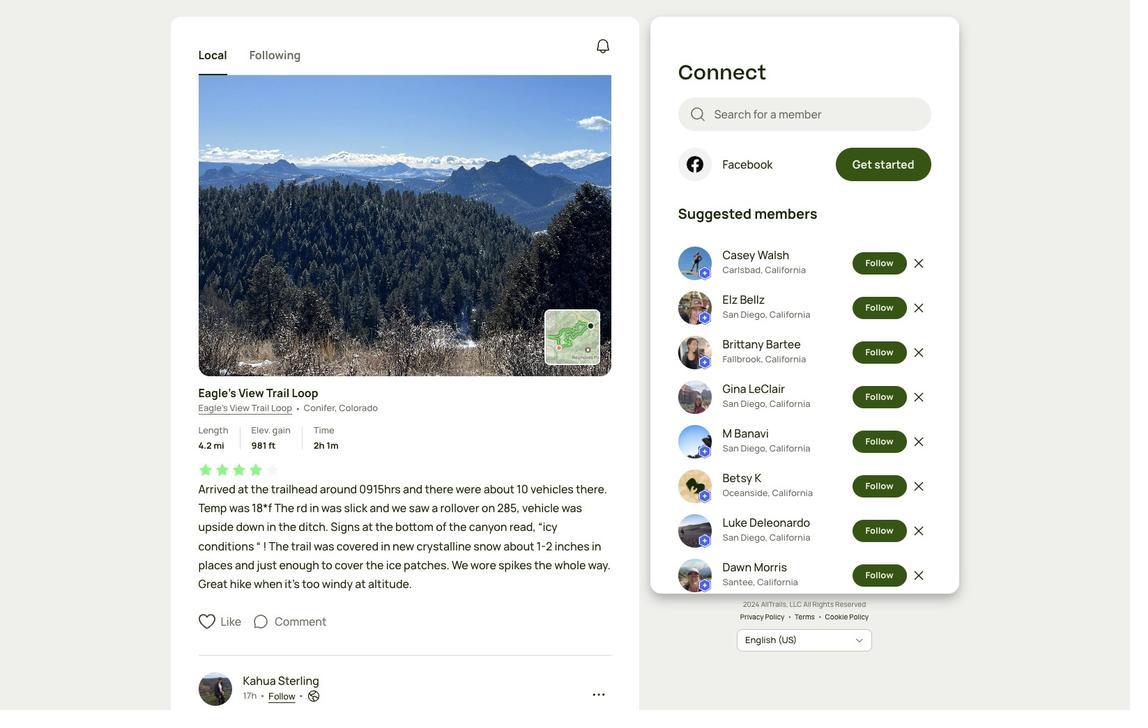 Task type: locate. For each thing, give the bounding box(es) containing it.
•
[[295, 402, 301, 414], [787, 612, 792, 622], [818, 612, 822, 622], [260, 690, 266, 702], [298, 690, 304, 702]]

• down rights
[[818, 612, 822, 622]]

dismiss image for banavi
[[912, 435, 926, 449]]

colorado
[[339, 401, 378, 414]]

follow for deleonardo
[[865, 525, 893, 537]]

kahua sterling
[[243, 674, 319, 689]]

diego, for deleonardo
[[741, 531, 768, 544]]

san down gina
[[723, 398, 739, 410]]

1 dismiss image from the top
[[912, 301, 926, 315]]

follow for walsh
[[865, 257, 893, 269]]

dawn morris santee, california
[[723, 560, 798, 589]]

2 eagle's from the top
[[198, 401, 228, 414]]

1 horizontal spatial policy
[[849, 612, 869, 622]]

get
[[853, 157, 872, 172]]

4 dismiss image from the top
[[912, 480, 926, 494]]

2 dismiss image from the top
[[912, 435, 926, 449]]

terms link
[[795, 612, 815, 622]]

1 san from the top
[[723, 308, 739, 321]]

luke deleonardo link
[[723, 515, 810, 531]]

policy
[[765, 612, 785, 622], [849, 612, 869, 622]]

0 vertical spatial dismiss image
[[912, 301, 926, 315]]

luke deleonardo image
[[678, 515, 711, 548]]

follow for bartee
[[865, 346, 893, 359]]

follow for k
[[865, 480, 893, 493]]

local
[[198, 47, 227, 62]]

1 diego, from the top
[[741, 308, 768, 321]]

follow for morris
[[865, 569, 893, 582]]

california down leclair
[[770, 398, 810, 410]]

california up the deleonardo
[[772, 487, 813, 499]]

dawn
[[723, 560, 752, 575]]

1 vertical spatial eagle's
[[198, 401, 228, 414]]

san
[[723, 308, 739, 321], [723, 398, 739, 410], [723, 442, 739, 455], [723, 531, 739, 544]]

follow
[[865, 257, 893, 269], [865, 302, 893, 314], [865, 346, 893, 359], [865, 391, 893, 403], [865, 435, 893, 448], [865, 480, 893, 493], [865, 525, 893, 537], [865, 569, 893, 582], [268, 691, 295, 702]]

m banavi san diego, california
[[723, 426, 810, 455]]

3 san from the top
[[723, 442, 739, 455]]

k
[[755, 471, 761, 486]]

san inside m banavi san diego, california
[[723, 442, 739, 455]]

dawn morris image
[[678, 559, 711, 593]]

dismiss image
[[912, 301, 926, 315], [912, 435, 926, 449], [912, 569, 926, 583]]

carlsbad,
[[723, 264, 763, 276]]

• left conifer,
[[295, 402, 301, 414]]

san inside luke deleonardo san diego, california
[[723, 531, 739, 544]]

kahua sterling link
[[243, 673, 321, 690]]

dismiss image
[[912, 257, 926, 271], [912, 346, 926, 360], [912, 391, 926, 405], [912, 480, 926, 494], [912, 524, 926, 538]]

2 san from the top
[[723, 398, 739, 410]]

5 dismiss image from the top
[[912, 524, 926, 538]]

ft
[[268, 439, 276, 451]]

san down the luke
[[723, 531, 739, 544]]

kahua
[[243, 674, 276, 689]]

loop up gain
[[271, 401, 292, 414]]

san down m
[[723, 442, 739, 455]]

follow button for dawn morris
[[852, 565, 907, 587]]

diego, inside luke deleonardo san diego, california
[[741, 531, 768, 544]]

leclair
[[749, 382, 785, 397]]

trail up elev.
[[251, 401, 269, 414]]

privacy policy link
[[740, 612, 785, 622]]

eagle's
[[198, 385, 236, 401], [198, 401, 228, 414]]

elev.
[[251, 424, 271, 436]]

california down walsh
[[765, 264, 806, 276]]

3 dismiss image from the top
[[912, 391, 926, 405]]

luke
[[723, 515, 747, 531]]

dismiss image for walsh
[[912, 257, 926, 271]]

california down the deleonardo
[[770, 531, 810, 544]]

follow inside 17h • follow •
[[268, 691, 295, 702]]

follow button for betsy k
[[852, 476, 907, 498]]

elz bellz link
[[723, 292, 810, 308]]

suggested
[[678, 204, 752, 223]]

2 diego, from the top
[[741, 398, 768, 410]]

policy down 'alltrails,'
[[765, 612, 785, 622]]

following
[[249, 47, 301, 62]]

policy down reserved
[[849, 612, 869, 622]]

california up bartee
[[770, 308, 810, 321]]

california inside elz bellz san diego, california
[[770, 308, 810, 321]]

tab list
[[198, 36, 301, 75]]

1 vertical spatial dismiss image
[[912, 435, 926, 449]]

follow button
[[852, 253, 907, 275], [852, 297, 907, 319], [852, 342, 907, 364], [852, 386, 907, 409], [852, 431, 907, 453], [852, 476, 907, 498], [852, 520, 907, 543], [852, 565, 907, 587], [268, 691, 295, 702]]

fallbrook,
[[723, 353, 763, 365]]

bellz
[[740, 292, 765, 308]]

follow button for casey walsh
[[852, 253, 907, 275]]

diego, inside m banavi san diego, california
[[741, 442, 768, 455]]

dialog
[[0, 0, 1130, 710]]

betsy k link
[[723, 470, 813, 487]]

diego, inside the gina leclair san diego, california
[[741, 398, 768, 410]]

follow for leclair
[[865, 391, 893, 403]]

trail up eagle's view trail loop link
[[266, 385, 289, 401]]

cookie policy link
[[825, 612, 869, 622]]

1 dismiss image from the top
[[912, 257, 926, 271]]

dismiss image for bellz
[[912, 301, 926, 315]]

None search field
[[678, 97, 931, 131]]

all
[[803, 600, 811, 609]]

dismiss image for deleonardo
[[912, 524, 926, 538]]

2 vertical spatial dismiss image
[[912, 569, 926, 583]]

17h • follow •
[[243, 690, 304, 702]]

3 dismiss image from the top
[[912, 569, 926, 583]]

rights
[[813, 600, 834, 609]]

diego, down bellz
[[741, 308, 768, 321]]

california down 'morris'
[[757, 576, 798, 589]]

tab list containing local
[[198, 36, 301, 75]]

diego, down banavi
[[741, 442, 768, 455]]

icon image
[[678, 148, 711, 181]]

0 horizontal spatial policy
[[765, 612, 785, 622]]

• right the 17h
[[260, 690, 266, 702]]

dismiss image for bartee
[[912, 346, 926, 360]]

elz bellz san diego, california
[[723, 292, 810, 321]]

san inside the gina leclair san diego, california
[[723, 398, 739, 410]]

like button
[[221, 614, 241, 630]]

facebook
[[723, 157, 773, 172]]

view
[[239, 385, 264, 401], [230, 401, 250, 414]]

0 vertical spatial trail
[[266, 385, 289, 401]]

eagle's up length
[[198, 401, 228, 414]]

california
[[765, 264, 806, 276], [770, 308, 810, 321], [765, 353, 806, 365], [770, 398, 810, 410], [770, 442, 810, 455], [772, 487, 813, 499], [770, 531, 810, 544], [757, 576, 798, 589]]

elz
[[723, 292, 738, 308]]

california down bartee
[[765, 353, 806, 365]]

1 eagle's from the top
[[198, 385, 236, 401]]

gina
[[723, 382, 746, 397]]

1 vertical spatial trail
[[251, 401, 269, 414]]

diego, down the luke
[[741, 531, 768, 544]]

luke deleonardo san diego, california
[[723, 515, 810, 544]]

0 vertical spatial eagle's
[[198, 385, 236, 401]]

4 san from the top
[[723, 531, 739, 544]]

loop up conifer,
[[292, 385, 318, 401]]

eagle's view trail loop link
[[198, 401, 292, 415]]

loop
[[292, 385, 318, 401], [271, 401, 292, 414]]

4 diego, from the top
[[741, 531, 768, 544]]

san for m
[[723, 442, 739, 455]]

dismiss image for morris
[[912, 569, 926, 583]]

diego, for leclair
[[741, 398, 768, 410]]

california inside casey walsh carlsbad, california
[[765, 264, 806, 276]]

m banavi link
[[723, 425, 810, 442]]

california up betsy k link
[[770, 442, 810, 455]]

eagle's up eagle's view trail loop link
[[198, 385, 236, 401]]

comment image
[[253, 614, 269, 630]]

bartee
[[766, 337, 801, 352]]

san down elz
[[723, 308, 739, 321]]

diego,
[[741, 308, 768, 321], [741, 398, 768, 410], [741, 442, 768, 455], [741, 531, 768, 544]]

mi
[[214, 439, 224, 451]]

3 diego, from the top
[[741, 442, 768, 455]]

dismiss image for k
[[912, 480, 926, 494]]

started
[[874, 157, 914, 172]]

trail
[[266, 385, 289, 401], [251, 401, 269, 414]]

diego, down leclair
[[741, 398, 768, 410]]

diego, inside elz bellz san diego, california
[[741, 308, 768, 321]]

san inside elz bellz san diego, california
[[723, 308, 739, 321]]

2 dismiss image from the top
[[912, 346, 926, 360]]

members
[[754, 204, 817, 223]]

1 vertical spatial view
[[230, 401, 250, 414]]



Task type: describe. For each thing, give the bounding box(es) containing it.
casey walsh carlsbad, california
[[723, 248, 806, 276]]

m banavi image
[[678, 425, 711, 459]]

terms
[[795, 612, 815, 622]]

alltrails,
[[761, 600, 788, 609]]

gina leclair link
[[723, 381, 810, 398]]

kahua sterling image
[[198, 673, 232, 706]]

get started
[[853, 157, 914, 172]]

get started button
[[836, 148, 931, 181]]

casey
[[723, 248, 755, 263]]

deleonardo
[[750, 515, 810, 531]]

981
[[251, 439, 267, 451]]

notifications image
[[594, 37, 611, 54]]

follow button for elz bellz
[[852, 297, 907, 319]]

betsy k oceanside, california
[[723, 471, 813, 499]]

1m
[[326, 439, 339, 451]]

cookie
[[825, 612, 848, 622]]

california inside betsy k oceanside, california
[[772, 487, 813, 499]]

banavi
[[734, 426, 769, 441]]

brittany bartee link
[[723, 336, 806, 353]]

dismiss image for leclair
[[912, 391, 926, 405]]

reserved
[[835, 600, 866, 609]]

suggested members
[[678, 204, 817, 223]]

more options image
[[592, 688, 605, 702]]

follow button for brittany bartee
[[852, 342, 907, 364]]

follow button for m banavi
[[852, 431, 907, 453]]

following button
[[249, 36, 301, 75]]

time 2h 1m
[[314, 424, 339, 451]]

like
[[221, 614, 241, 630]]

follow for banavi
[[865, 435, 893, 448]]

conifer,
[[304, 401, 337, 414]]

follow button for gina leclair
[[852, 386, 907, 409]]

gina leclair san diego, california
[[723, 382, 810, 410]]

morris
[[754, 560, 787, 575]]

eagle's view trail loop image
[[198, 0, 611, 376]]

santee,
[[723, 576, 755, 589]]

sterling
[[278, 674, 319, 689]]

california inside luke deleonardo san diego, california
[[770, 531, 810, 544]]

comment link
[[275, 614, 327, 630]]

follow for bellz
[[865, 302, 893, 314]]

casey walsh image
[[678, 247, 711, 280]]

2024 alltrails, llc all rights reserved privacy policy • terms • cookie policy
[[740, 600, 869, 622]]

oceanside,
[[723, 487, 770, 499]]

brittany
[[723, 337, 764, 352]]

2 policy from the left
[[849, 612, 869, 622]]

m
[[723, 426, 732, 441]]

gina leclair image
[[678, 381, 711, 414]]

eagle's view trail loop eagle's view trail loop • conifer, colorado
[[198, 385, 378, 414]]

california inside brittany bartee fallbrook, california
[[765, 353, 806, 365]]

brittany bartee image
[[678, 336, 711, 370]]

2024
[[743, 600, 760, 609]]

Search for a member field
[[714, 106, 920, 122]]

cookie consent banner dialog
[[17, 644, 1113, 694]]

1 vertical spatial loop
[[271, 401, 292, 414]]

san for luke
[[723, 531, 739, 544]]

diego, for banavi
[[741, 442, 768, 455]]

california inside the gina leclair san diego, california
[[770, 398, 810, 410]]

diego, for bellz
[[741, 308, 768, 321]]

1 policy from the left
[[765, 612, 785, 622]]

length
[[198, 424, 228, 436]]

elev. gain 981 ft
[[251, 424, 291, 451]]

comment
[[275, 614, 327, 630]]

betsy
[[723, 471, 752, 486]]

• down llc
[[787, 612, 792, 622]]

connect
[[678, 59, 766, 88]]

san for elz
[[723, 308, 739, 321]]

time
[[314, 424, 334, 436]]

• down sterling
[[298, 690, 304, 702]]

san for gina
[[723, 398, 739, 410]]

0 vertical spatial view
[[239, 385, 264, 401]]

elz bellz image
[[678, 292, 711, 325]]

length 4.2 mi
[[198, 424, 228, 451]]

llc
[[790, 600, 802, 609]]

17h
[[243, 690, 257, 702]]

2h
[[314, 439, 325, 451]]

casey walsh link
[[723, 247, 806, 264]]

betsy k image
[[678, 470, 711, 504]]

walsh
[[758, 248, 789, 263]]

0 vertical spatial loop
[[292, 385, 318, 401]]

brittany bartee fallbrook, california
[[723, 337, 806, 365]]

california inside dawn morris santee, california
[[757, 576, 798, 589]]

4.2
[[198, 439, 212, 451]]

dawn morris link
[[723, 559, 798, 576]]

local button
[[198, 36, 227, 75]]

gain
[[272, 424, 291, 436]]

privacy
[[740, 612, 764, 622]]

• inside eagle's view trail loop eagle's view trail loop • conifer, colorado
[[295, 402, 301, 414]]

california inside m banavi san diego, california
[[770, 442, 810, 455]]

follow button for luke deleonardo
[[852, 520, 907, 543]]



Task type: vqa. For each thing, say whether or not it's contained in the screenshot.


